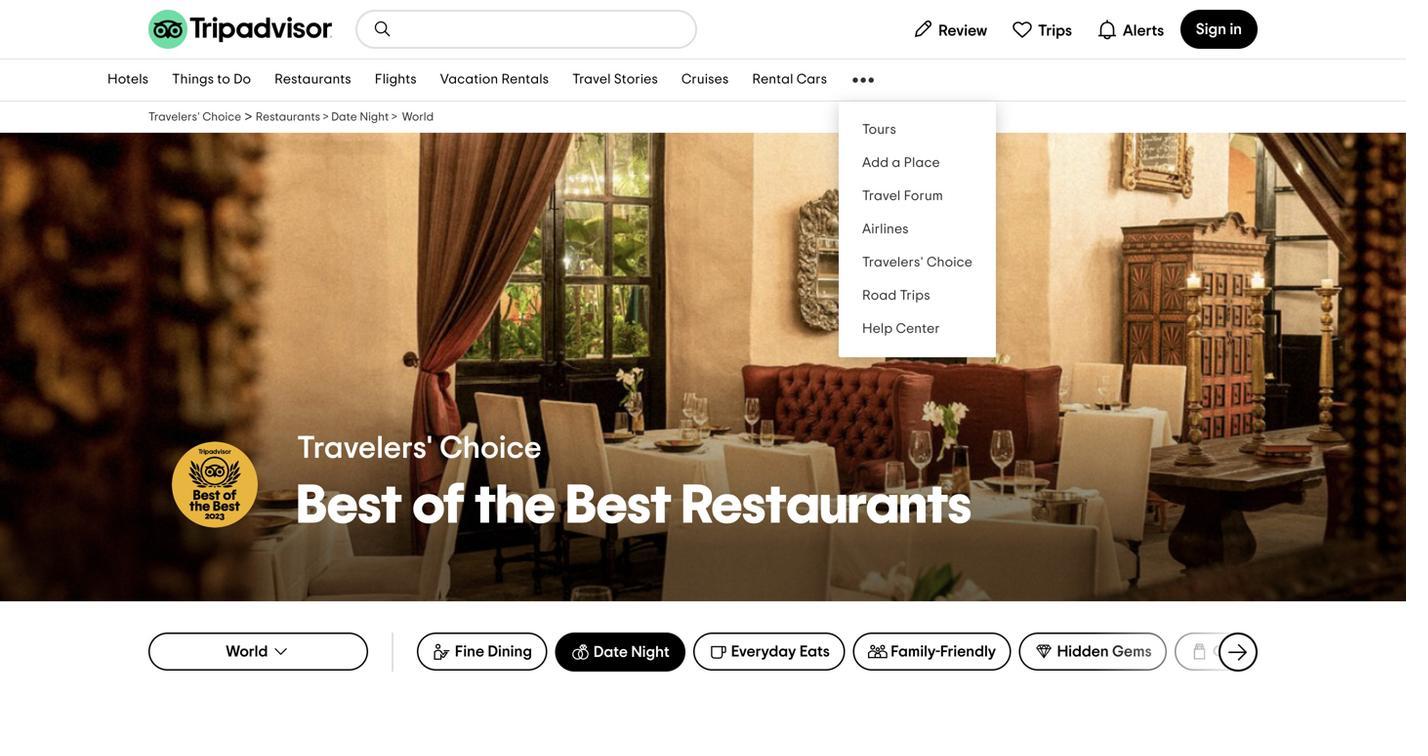 Task type: describe. For each thing, give the bounding box(es) containing it.
family-
[[891, 644, 941, 660]]

travelers' choice > restaurants > date night > world
[[149, 109, 434, 125]]

trips link
[[1004, 10, 1081, 49]]

travel stories
[[573, 73, 658, 86]]

2 vertical spatial choice
[[440, 433, 542, 464]]

rentals
[[502, 73, 549, 86]]

alerts
[[1124, 23, 1165, 39]]

eats
[[800, 644, 830, 660]]

quick
[[1213, 644, 1255, 660]]

help center link
[[839, 313, 997, 346]]

bites
[[1258, 644, 1292, 660]]

dining
[[488, 644, 532, 660]]

tours
[[863, 123, 897, 137]]

night inside travelers' choice > restaurants > date night > world
[[360, 111, 389, 123]]

1 vertical spatial travelers' choice link
[[839, 246, 997, 279]]

2 horizontal spatial travelers'
[[863, 256, 924, 270]]

vacation
[[440, 73, 499, 86]]

friendly
[[941, 644, 997, 660]]

2 horizontal spatial >
[[392, 111, 397, 123]]

1 best from the left
[[297, 479, 402, 534]]

night inside button
[[631, 645, 670, 660]]

hidden
[[1058, 644, 1109, 660]]

quick bites
[[1213, 644, 1292, 660]]

to
[[217, 73, 230, 86]]

everyday eats button
[[693, 633, 845, 671]]

rental
[[753, 73, 794, 86]]

world inside travelers' choice > restaurants > date night > world
[[402, 111, 434, 123]]

0 vertical spatial travelers' choice
[[863, 256, 973, 270]]

of
[[413, 479, 465, 534]]

airlines link
[[839, 213, 997, 246]]

review link
[[904, 10, 996, 49]]

rental cars link
[[741, 60, 839, 101]]

stories
[[614, 73, 658, 86]]

best of the best restaurants 2023 image
[[0, 133, 1407, 602]]

next image
[[1227, 641, 1251, 664]]

sign in link
[[1181, 10, 1258, 49]]

fine
[[455, 644, 485, 660]]

tripadvisor image
[[149, 10, 332, 49]]

center
[[896, 322, 941, 336]]

travel for travel forum
[[863, 190, 901, 203]]

vacation rentals link
[[429, 60, 561, 101]]

the
[[475, 479, 556, 534]]

add a place link
[[839, 147, 997, 180]]

1 horizontal spatial >
[[323, 111, 329, 123]]

hotels
[[107, 73, 149, 86]]

forum
[[904, 190, 944, 203]]

travelers' inside travelers' choice > restaurants > date night > world
[[149, 111, 200, 123]]

road
[[863, 289, 897, 303]]

travel for travel stories
[[573, 73, 611, 86]]

family-friendly
[[891, 644, 997, 660]]

travel stories link
[[561, 60, 670, 101]]

things
[[172, 73, 214, 86]]

everyday
[[731, 644, 797, 660]]

review
[[939, 23, 988, 39]]

date inside travelers' choice > restaurants > date night > world
[[331, 111, 357, 123]]

travel forum
[[863, 190, 944, 203]]



Task type: locate. For each thing, give the bounding box(es) containing it.
cars
[[797, 73, 828, 86]]

0 horizontal spatial choice
[[203, 111, 241, 123]]

a
[[892, 156, 901, 170]]

0 vertical spatial choice
[[203, 111, 241, 123]]

rental cars
[[753, 73, 828, 86]]

1 vertical spatial trips
[[900, 289, 931, 303]]

trips
[[1039, 23, 1073, 39], [900, 289, 931, 303]]

sign in
[[1197, 21, 1243, 37]]

trips left alerts link
[[1039, 23, 1073, 39]]

family-friendly button
[[853, 633, 1012, 671]]

2 horizontal spatial choice
[[927, 256, 973, 270]]

cruises
[[682, 73, 729, 86]]

restaurants link
[[263, 60, 363, 101], [256, 110, 320, 124]]

1 vertical spatial restaurants link
[[256, 110, 320, 124]]

restaurants link down the things to do link
[[256, 110, 320, 124]]

travelers' up of
[[297, 433, 433, 464]]

1 vertical spatial choice
[[927, 256, 973, 270]]

travel left stories
[[573, 73, 611, 86]]

alerts link
[[1089, 10, 1173, 49]]

choice down to
[[203, 111, 241, 123]]

add
[[863, 156, 889, 170]]

vacation rentals
[[440, 73, 549, 86]]

date inside the date night button
[[594, 645, 628, 660]]

restaurants link for hotels link
[[263, 60, 363, 101]]

1 horizontal spatial choice
[[440, 433, 542, 464]]

1 horizontal spatial travelers'
[[297, 433, 433, 464]]

best of the best restaurants
[[297, 479, 972, 534]]

1 horizontal spatial travel
[[863, 190, 901, 203]]

0 vertical spatial restaurants link
[[263, 60, 363, 101]]

1 horizontal spatial best
[[567, 479, 672, 534]]

0 vertical spatial date
[[331, 111, 357, 123]]

1 horizontal spatial trips
[[1039, 23, 1073, 39]]

1 horizontal spatial travelers' choice link
[[839, 246, 997, 279]]

travelers' choice up of
[[297, 433, 542, 464]]

in
[[1230, 21, 1243, 37]]

0 horizontal spatial trips
[[900, 289, 931, 303]]

1 horizontal spatial date
[[594, 645, 628, 660]]

night
[[360, 111, 389, 123], [631, 645, 670, 660]]

restaurants link up travelers' choice > restaurants > date night > world
[[263, 60, 363, 101]]

travelers' down things
[[149, 111, 200, 123]]

2 best from the left
[[567, 479, 672, 534]]

0 vertical spatial night
[[360, 111, 389, 123]]

travelers'
[[149, 111, 200, 123], [863, 256, 924, 270], [297, 433, 433, 464]]

date night
[[594, 645, 670, 660]]

trips up help center link
[[900, 289, 931, 303]]

0 horizontal spatial >
[[245, 109, 252, 125]]

travelers' choice
[[863, 256, 973, 270], [297, 433, 542, 464]]

choice inside travelers' choice > restaurants > date night > world
[[203, 111, 241, 123]]

travelers' choice image
[[172, 442, 258, 528]]

2 vertical spatial restaurants
[[682, 479, 972, 534]]

fine dining button
[[417, 633, 548, 671]]

travelers' up road trips
[[863, 256, 924, 270]]

restaurants link for the topmost travelers' choice link
[[256, 110, 320, 124]]

0 horizontal spatial travelers'
[[149, 111, 200, 123]]

airlines
[[863, 223, 909, 236]]

0 horizontal spatial travelers' choice link
[[149, 110, 241, 124]]

tours link
[[839, 113, 997, 147]]

road trips link
[[839, 279, 997, 313]]

world
[[402, 111, 434, 123], [226, 644, 268, 660]]

things to do
[[172, 73, 251, 86]]

0 horizontal spatial travel
[[573, 73, 611, 86]]

travel
[[573, 73, 611, 86], [863, 190, 901, 203]]

travel up airlines
[[863, 190, 901, 203]]

restaurants
[[275, 73, 352, 86], [256, 111, 320, 123], [682, 479, 972, 534]]

hidden gems
[[1058, 644, 1152, 660]]

travel inside travel stories link
[[573, 73, 611, 86]]

None search field
[[358, 12, 696, 47]]

cruises link
[[670, 60, 741, 101]]

1 vertical spatial world
[[226, 644, 268, 660]]

date
[[331, 111, 357, 123], [594, 645, 628, 660]]

travelers' choice link up road trips
[[839, 246, 997, 279]]

flights
[[375, 73, 417, 86]]

1 vertical spatial restaurants
[[256, 111, 320, 123]]

help center
[[863, 322, 941, 336]]

1 vertical spatial travelers' choice
[[297, 433, 542, 464]]

0 vertical spatial trips
[[1039, 23, 1073, 39]]

>
[[245, 109, 252, 125], [323, 111, 329, 123], [392, 111, 397, 123]]

travelers' choice link
[[149, 110, 241, 124], [839, 246, 997, 279]]

choice
[[203, 111, 241, 123], [927, 256, 973, 270], [440, 433, 542, 464]]

1 vertical spatial night
[[631, 645, 670, 660]]

1 horizontal spatial night
[[631, 645, 670, 660]]

gems
[[1113, 644, 1152, 660]]

world button
[[149, 633, 368, 671]]

travel inside travel forum link
[[863, 190, 901, 203]]

hotels link
[[96, 60, 160, 101]]

1 horizontal spatial world
[[402, 111, 434, 123]]

travelers' choice up road trips link
[[863, 256, 973, 270]]

0 horizontal spatial best
[[297, 479, 402, 534]]

1 vertical spatial date
[[594, 645, 628, 660]]

1 horizontal spatial travelers' choice
[[863, 256, 973, 270]]

world inside popup button
[[226, 644, 268, 660]]

things to do link
[[160, 60, 263, 101]]

travel forum link
[[839, 180, 997, 213]]

travelers' choice link down things
[[149, 110, 241, 124]]

best
[[297, 479, 402, 534], [567, 479, 672, 534]]

search image
[[373, 20, 393, 39]]

choice up the the on the bottom of page
[[440, 433, 542, 464]]

hidden gems button
[[1020, 633, 1168, 671]]

0 horizontal spatial travelers' choice
[[297, 433, 542, 464]]

0 vertical spatial world
[[402, 111, 434, 123]]

0 vertical spatial travelers' choice link
[[149, 110, 241, 124]]

road trips
[[863, 289, 931, 303]]

date night button
[[555, 633, 686, 672]]

0 vertical spatial travelers'
[[149, 111, 200, 123]]

do
[[234, 73, 251, 86]]

everyday eats
[[731, 644, 830, 660]]

0 horizontal spatial world
[[226, 644, 268, 660]]

help
[[863, 322, 893, 336]]

choice up road trips link
[[927, 256, 973, 270]]

place
[[904, 156, 941, 170]]

flights link
[[363, 60, 429, 101]]

add a place
[[863, 156, 941, 170]]

0 vertical spatial travel
[[573, 73, 611, 86]]

quick bites button
[[1175, 633, 1307, 671]]

1 vertical spatial travelers'
[[863, 256, 924, 270]]

1 vertical spatial travel
[[863, 190, 901, 203]]

sign
[[1197, 21, 1227, 37]]

2 vertical spatial travelers'
[[297, 433, 433, 464]]

restaurants inside travelers' choice > restaurants > date night > world
[[256, 111, 320, 123]]

0 horizontal spatial date
[[331, 111, 357, 123]]

0 horizontal spatial night
[[360, 111, 389, 123]]

0 vertical spatial restaurants
[[275, 73, 352, 86]]

fine dining
[[455, 644, 532, 660]]



Task type: vqa. For each thing, say whether or not it's contained in the screenshot.
Vacation
yes



